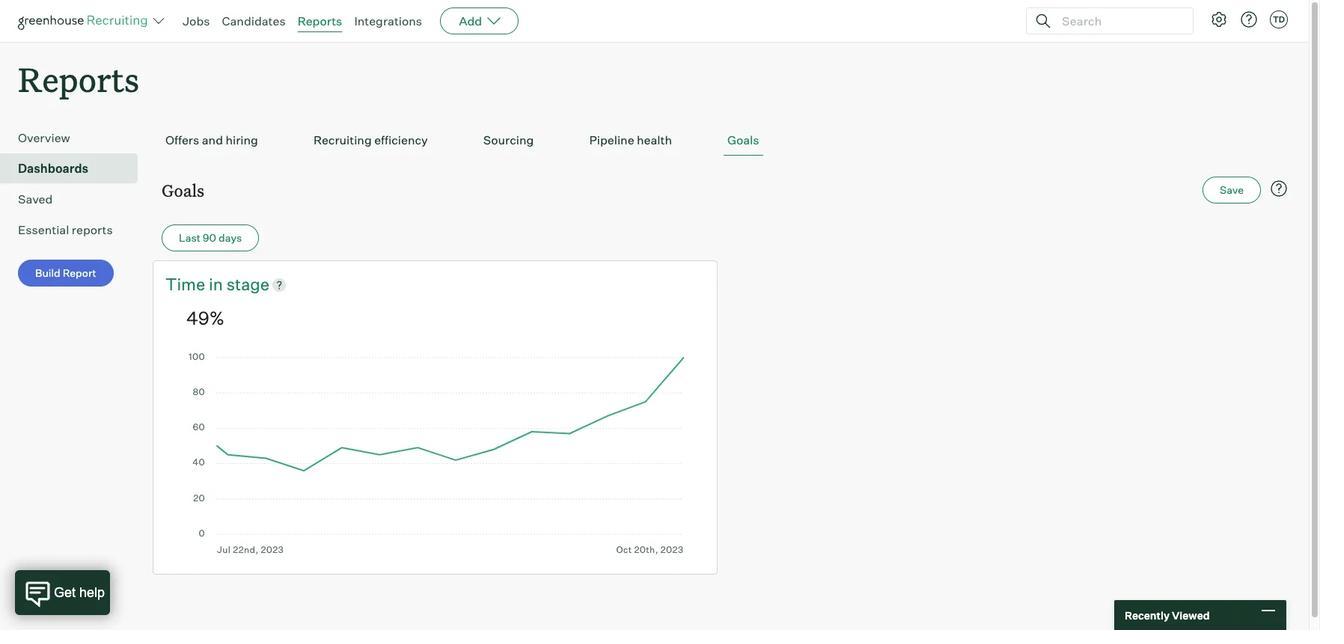Task type: locate. For each thing, give the bounding box(es) containing it.
1 vertical spatial goals
[[162, 179, 204, 202]]

0 horizontal spatial reports
[[18, 57, 139, 101]]

jobs
[[183, 13, 210, 28]]

pipeline
[[590, 133, 635, 148]]

overview
[[18, 130, 70, 145]]

sourcing
[[483, 133, 534, 148]]

0 horizontal spatial goals
[[162, 179, 204, 202]]

reports right candidates link
[[298, 13, 342, 28]]

stage link
[[227, 273, 270, 296]]

0 vertical spatial goals
[[728, 133, 760, 148]]

offers
[[165, 133, 199, 148]]

td
[[1273, 14, 1286, 25]]

offers and hiring
[[165, 133, 258, 148]]

last 90 days button
[[162, 225, 259, 252]]

report
[[63, 267, 96, 279]]

time in
[[165, 274, 227, 294]]

health
[[637, 133, 672, 148]]

td button
[[1267, 7, 1291, 31]]

tab list
[[162, 125, 1291, 156]]

candidates
[[222, 13, 286, 28]]

essential
[[18, 222, 69, 237]]

reports down greenhouse recruiting 'image' at the top left of the page
[[18, 57, 139, 101]]

in link
[[209, 273, 227, 296]]

essential reports link
[[18, 221, 132, 239]]

goals inside button
[[728, 133, 760, 148]]

recruiting
[[314, 133, 372, 148]]

jobs link
[[183, 13, 210, 28]]

Search text field
[[1059, 10, 1180, 32]]

overview link
[[18, 129, 132, 147]]

pipeline health button
[[586, 125, 676, 156]]

hiring
[[226, 133, 258, 148]]

time
[[165, 274, 205, 294]]

reports
[[298, 13, 342, 28], [18, 57, 139, 101]]

pipeline health
[[590, 133, 672, 148]]

goals
[[728, 133, 760, 148], [162, 179, 204, 202]]

1 vertical spatial reports
[[18, 57, 139, 101]]

0 vertical spatial reports
[[298, 13, 342, 28]]

build
[[35, 267, 60, 279]]

1 horizontal spatial goals
[[728, 133, 760, 148]]

in
[[209, 274, 223, 294]]

goals button
[[724, 125, 763, 156]]

stage
[[227, 274, 270, 294]]

xychart image
[[186, 353, 684, 555]]



Task type: describe. For each thing, give the bounding box(es) containing it.
add button
[[440, 7, 519, 34]]

reports
[[72, 222, 113, 237]]

offers and hiring button
[[162, 125, 262, 156]]

essential reports
[[18, 222, 113, 237]]

49%
[[186, 307, 225, 329]]

recruiting efficiency
[[314, 133, 428, 148]]

integrations
[[354, 13, 422, 28]]

and
[[202, 133, 223, 148]]

last 90 days
[[179, 231, 242, 244]]

build report
[[35, 267, 96, 279]]

td button
[[1270, 10, 1288, 28]]

tab list containing offers and hiring
[[162, 125, 1291, 156]]

efficiency
[[374, 133, 428, 148]]

sourcing button
[[480, 125, 538, 156]]

viewed
[[1172, 609, 1210, 622]]

greenhouse recruiting image
[[18, 12, 153, 30]]

90
[[203, 231, 216, 244]]

reports link
[[298, 13, 342, 28]]

configure image
[[1211, 10, 1229, 28]]

recently
[[1125, 609, 1170, 622]]

recruiting efficiency button
[[310, 125, 432, 156]]

build report button
[[18, 260, 114, 287]]

candidates link
[[222, 13, 286, 28]]

saved
[[18, 192, 53, 207]]

last
[[179, 231, 201, 244]]

integrations link
[[354, 13, 422, 28]]

time link
[[165, 273, 209, 296]]

days
[[219, 231, 242, 244]]

faq image
[[1270, 180, 1288, 198]]

save button
[[1203, 177, 1262, 204]]

saved link
[[18, 190, 132, 208]]

save
[[1220, 184, 1244, 196]]

recently viewed
[[1125, 609, 1210, 622]]

dashboards link
[[18, 160, 132, 178]]

dashboards
[[18, 161, 88, 176]]

1 horizontal spatial reports
[[298, 13, 342, 28]]

add
[[459, 13, 482, 28]]



Task type: vqa. For each thing, say whether or not it's contained in the screenshot.
Recruiting efficiency
yes



